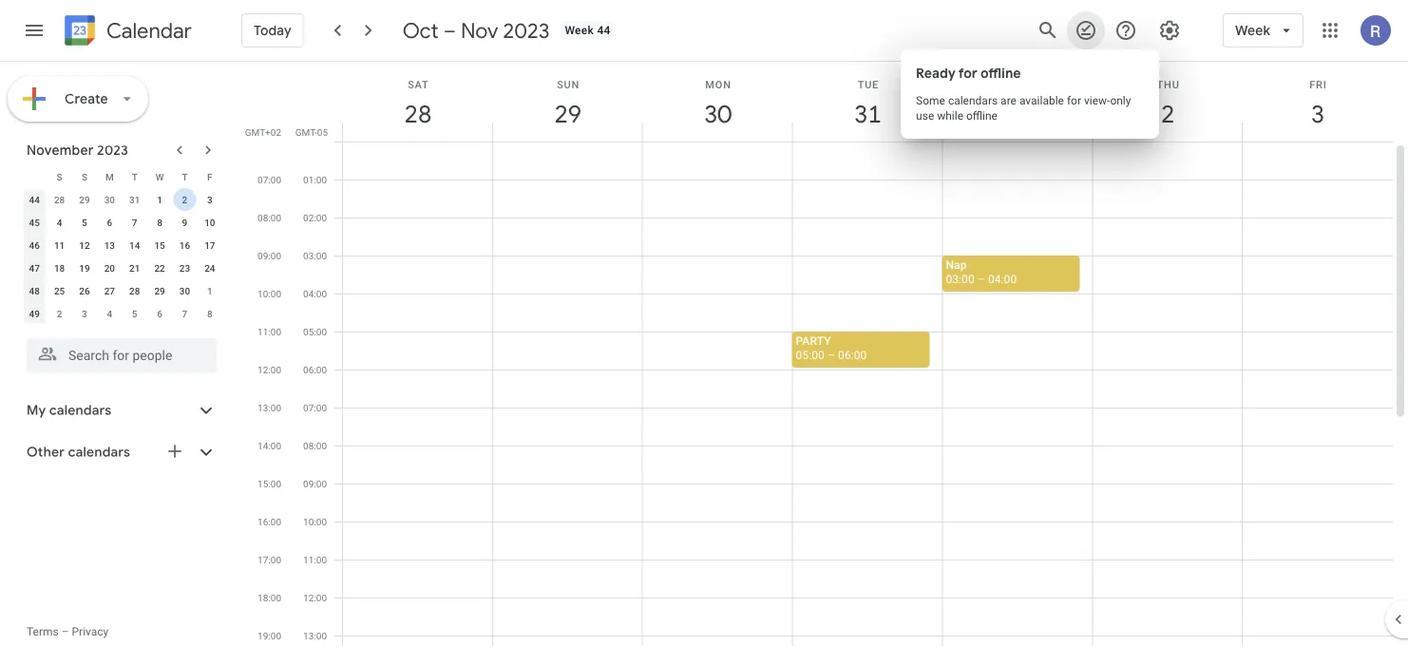 Task type: locate. For each thing, give the bounding box(es) containing it.
6
[[107, 217, 112, 228], [157, 308, 162, 319]]

1 vertical spatial 28
[[54, 194, 65, 205]]

0 horizontal spatial 2023
[[97, 142, 128, 159]]

1 horizontal spatial 2
[[182, 194, 187, 205]]

2 down thu
[[1160, 98, 1174, 130]]

m
[[105, 171, 114, 182]]

1 horizontal spatial 2023
[[503, 17, 550, 44]]

1 down w
[[157, 194, 162, 205]]

october 31 element
[[123, 188, 146, 211]]

week inside week dropdown button
[[1235, 22, 1271, 39]]

2 horizontal spatial 28
[[403, 98, 430, 130]]

10:00 right 16:00
[[303, 516, 327, 527]]

calendars for some
[[948, 94, 998, 107]]

1 vertical spatial 05:00
[[796, 348, 825, 362]]

24 element
[[198, 257, 221, 279]]

other
[[27, 444, 65, 461]]

1 inside december 1 element
[[207, 285, 213, 296]]

3 down f at the top
[[207, 194, 213, 205]]

3
[[1310, 98, 1324, 130], [207, 194, 213, 205], [82, 308, 87, 319]]

1 vertical spatial 07:00
[[303, 402, 327, 413]]

1 horizontal spatial 09:00
[[303, 478, 327, 489]]

other calendars
[[27, 444, 130, 461]]

1 vertical spatial for
[[1067, 94, 1081, 107]]

44 up 45
[[29, 194, 40, 205]]

october 29 element
[[73, 188, 96, 211]]

row containing 49
[[22, 302, 222, 325]]

1 vertical spatial 2
[[182, 194, 187, 205]]

14 element
[[123, 234, 146, 257]]

1 horizontal spatial 31
[[853, 98, 880, 130]]

1 horizontal spatial 03:00
[[946, 272, 975, 286]]

row inside grid
[[334, 142, 1393, 646]]

1 horizontal spatial for
[[1067, 94, 1081, 107]]

0 vertical spatial 3
[[1310, 98, 1324, 130]]

privacy link
[[72, 625, 109, 639]]

grid
[[243, 62, 1408, 646]]

2 down 25 element
[[57, 308, 62, 319]]

0 vertical spatial 05:00
[[303, 326, 327, 337]]

1 vertical spatial 1
[[207, 285, 213, 296]]

9
[[182, 217, 187, 228]]

cell containing nap
[[942, 142, 1093, 646]]

offline right while
[[966, 109, 998, 123]]

8 up the 15 element
[[157, 217, 162, 228]]

0 vertical spatial 6
[[107, 217, 112, 228]]

0 vertical spatial 08:00
[[258, 212, 281, 223]]

1 cell from the left
[[343, 142, 493, 646]]

30 down mon at the right top of the page
[[703, 98, 730, 130]]

1 vertical spatial 09:00
[[303, 478, 327, 489]]

03:00 down 02:00 at the left top of the page
[[303, 250, 327, 261]]

28 for october 28 element
[[54, 194, 65, 205]]

0 vertical spatial 2023
[[503, 17, 550, 44]]

1 horizontal spatial t
[[182, 171, 188, 182]]

0 vertical spatial 06:00
[[838, 348, 867, 362]]

01:00
[[303, 174, 327, 185]]

21 element
[[123, 257, 146, 279]]

row
[[334, 142, 1393, 646], [22, 165, 222, 188], [22, 188, 222, 211], [22, 211, 222, 234], [22, 234, 222, 257], [22, 257, 222, 279], [22, 279, 222, 302], [22, 302, 222, 325]]

2 horizontal spatial 3
[[1310, 98, 1324, 130]]

calendars inside some calendars are available for view-only use while offline
[[948, 94, 998, 107]]

19:00
[[258, 630, 281, 641]]

7
[[132, 217, 137, 228], [182, 308, 187, 319]]

0 horizontal spatial t
[[132, 171, 138, 182]]

2 horizontal spatial 29
[[553, 98, 580, 130]]

17
[[204, 239, 215, 251]]

5
[[82, 217, 87, 228], [132, 308, 137, 319]]

46
[[29, 239, 40, 251]]

4 down october 28 element
[[57, 217, 62, 228]]

2 vertical spatial 3
[[82, 308, 87, 319]]

0 vertical spatial 1
[[157, 194, 162, 205]]

1 vertical spatial 04:00
[[303, 288, 327, 299]]

0 vertical spatial 4
[[57, 217, 62, 228]]

column header
[[942, 62, 1093, 142]]

1 horizontal spatial 29
[[154, 285, 165, 296]]

1 horizontal spatial 3
[[207, 194, 213, 205]]

26 element
[[73, 279, 96, 302]]

calendars for my
[[49, 402, 111, 419]]

calendars
[[948, 94, 998, 107], [49, 402, 111, 419], [68, 444, 130, 461]]

13:00 up 14:00 on the bottom of the page
[[258, 402, 281, 413]]

s
[[57, 171, 62, 182], [82, 171, 87, 182]]

31 down the tue
[[853, 98, 880, 130]]

1 horizontal spatial week
[[1235, 22, 1271, 39]]

4 cell from the left
[[792, 142, 943, 646]]

31
[[853, 98, 880, 130], [129, 194, 140, 205]]

december 1 element
[[198, 279, 221, 302]]

0 vertical spatial 04:00
[[988, 272, 1017, 286]]

0 horizontal spatial 04:00
[[303, 288, 327, 299]]

main drawer image
[[23, 19, 46, 42]]

1 vertical spatial 13:00
[[303, 630, 327, 641]]

calendar
[[106, 18, 192, 44]]

1 down the 24 "element" in the left of the page
[[207, 285, 213, 296]]

44
[[597, 24, 611, 37], [29, 194, 40, 205]]

3 down 26 element
[[82, 308, 87, 319]]

1 horizontal spatial 12:00
[[303, 592, 327, 603]]

29 inside column header
[[553, 98, 580, 130]]

2 vertical spatial 30
[[179, 285, 190, 296]]

21
[[129, 262, 140, 274]]

29 for october 29 element
[[79, 194, 90, 205]]

0 horizontal spatial 8
[[157, 217, 162, 228]]

03:00 inside nap 03:00 – 04:00
[[946, 272, 975, 286]]

december 2 element
[[48, 302, 71, 325]]

16:00
[[258, 516, 281, 527]]

1 vertical spatial 03:00
[[946, 272, 975, 286]]

05:00
[[303, 326, 327, 337], [796, 348, 825, 362]]

1 horizontal spatial s
[[82, 171, 87, 182]]

0 horizontal spatial 30
[[104, 194, 115, 205]]

03:00 down nap
[[946, 272, 975, 286]]

29
[[553, 98, 580, 130], [79, 194, 90, 205], [154, 285, 165, 296]]

1 horizontal spatial 5
[[132, 308, 137, 319]]

0 horizontal spatial 2
[[57, 308, 62, 319]]

28 link
[[396, 92, 440, 136]]

0 horizontal spatial 3
[[82, 308, 87, 319]]

6 up 13 element
[[107, 217, 112, 228]]

0 horizontal spatial 05:00
[[303, 326, 327, 337]]

05:00 inside party 05:00 – 06:00
[[796, 348, 825, 362]]

october 28 element
[[48, 188, 71, 211]]

8
[[157, 217, 162, 228], [207, 308, 213, 319]]

0 horizontal spatial week
[[565, 24, 594, 37]]

09:00 right 17 element
[[258, 250, 281, 261]]

29 column header
[[492, 62, 643, 142]]

25
[[54, 285, 65, 296]]

fri
[[1310, 78, 1327, 90]]

my calendars button
[[4, 395, 236, 426]]

08:00 right 14:00 on the bottom of the page
[[303, 440, 327, 451]]

use
[[916, 109, 934, 123]]

08:00 left 02:00 at the left top of the page
[[258, 212, 281, 223]]

30 down 23
[[179, 285, 190, 296]]

03:00
[[303, 250, 327, 261], [946, 272, 975, 286]]

offline up are
[[981, 65, 1021, 82]]

s up october 29 element
[[82, 171, 87, 182]]

5 up "12" element
[[82, 217, 87, 228]]

7 down 30 element
[[182, 308, 187, 319]]

for right ready
[[959, 65, 977, 82]]

create
[[65, 90, 108, 107]]

row containing s
[[22, 165, 222, 188]]

0 horizontal spatial 09:00
[[258, 250, 281, 261]]

sun
[[557, 78, 580, 90]]

12:00 up 14:00 on the bottom of the page
[[258, 364, 281, 375]]

7 down october 31 element on the left top of the page
[[132, 217, 137, 228]]

2 vertical spatial calendars
[[68, 444, 130, 461]]

calendars down my calendars "dropdown button"
[[68, 444, 130, 461]]

week up "sun"
[[565, 24, 594, 37]]

44 up 29 column header
[[597, 24, 611, 37]]

1 vertical spatial 8
[[207, 308, 213, 319]]

10:00 right december 1 element
[[258, 288, 281, 299]]

09:00
[[258, 250, 281, 261], [303, 478, 327, 489]]

december 7 element
[[173, 302, 196, 325]]

06:00
[[838, 348, 867, 362], [303, 364, 327, 375]]

08:00
[[258, 212, 281, 223], [303, 440, 327, 451]]

2 horizontal spatial 30
[[703, 98, 730, 130]]

cell
[[343, 142, 493, 646], [493, 142, 643, 646], [643, 142, 793, 646], [792, 142, 943, 646], [942, 142, 1093, 646], [1093, 142, 1243, 646], [1243, 142, 1393, 646]]

2 inside thu 2
[[1160, 98, 1174, 130]]

12:00 right 18:00
[[303, 592, 327, 603]]

1 vertical spatial offline
[[966, 109, 998, 123]]

0 horizontal spatial s
[[57, 171, 62, 182]]

settings menu image
[[1158, 19, 1181, 42]]

0 horizontal spatial 08:00
[[258, 212, 281, 223]]

1 vertical spatial 31
[[129, 194, 140, 205]]

28 left october 29 element
[[54, 194, 65, 205]]

party 05:00 – 06:00
[[796, 334, 867, 362]]

13:00 right 19:00
[[303, 630, 327, 641]]

20 element
[[98, 257, 121, 279]]

4 down 27 element
[[107, 308, 112, 319]]

0 horizontal spatial 7
[[132, 217, 137, 228]]

2023 up m
[[97, 142, 128, 159]]

grid containing 28
[[243, 62, 1408, 646]]

only
[[1110, 94, 1131, 107]]

week right settings menu image
[[1235, 22, 1271, 39]]

row group
[[22, 188, 222, 325]]

11:00
[[258, 326, 281, 337], [303, 554, 327, 565]]

5 cell from the left
[[942, 142, 1093, 646]]

t
[[132, 171, 138, 182], [182, 171, 188, 182]]

6 down 29 element
[[157, 308, 162, 319]]

3 column header
[[1242, 62, 1393, 142]]

07:00
[[258, 174, 281, 185], [303, 402, 327, 413]]

1 vertical spatial 29
[[79, 194, 90, 205]]

04:00
[[988, 272, 1017, 286], [303, 288, 327, 299]]

15
[[154, 239, 165, 251]]

offline
[[981, 65, 1021, 82], [966, 109, 998, 123]]

29 element
[[148, 279, 171, 302]]

0 vertical spatial 03:00
[[303, 250, 327, 261]]

0 vertical spatial 44
[[597, 24, 611, 37]]

1 horizontal spatial 1
[[207, 285, 213, 296]]

5 down 28 element
[[132, 308, 137, 319]]

0 horizontal spatial 44
[[29, 194, 40, 205]]

calendars up while
[[948, 94, 998, 107]]

8 down december 1 element
[[207, 308, 213, 319]]

25 element
[[48, 279, 71, 302]]

30
[[703, 98, 730, 130], [104, 194, 115, 205], [179, 285, 190, 296]]

my
[[27, 402, 46, 419]]

offline inside some calendars are available for view-only use while offline
[[966, 109, 998, 123]]

1 horizontal spatial 7
[[182, 308, 187, 319]]

12 element
[[73, 234, 96, 257]]

t up october 31 element on the left top of the page
[[132, 171, 138, 182]]

2 vertical spatial 28
[[129, 285, 140, 296]]

31 column header
[[792, 62, 943, 142]]

2 vertical spatial 2
[[57, 308, 62, 319]]

31 right october 30 element
[[129, 194, 140, 205]]

0 horizontal spatial 28
[[54, 194, 65, 205]]

1 vertical spatial 5
[[132, 308, 137, 319]]

44 inside row
[[29, 194, 40, 205]]

1 horizontal spatial 11:00
[[303, 554, 327, 565]]

18:00
[[258, 592, 281, 603]]

1 vertical spatial calendars
[[49, 402, 111, 419]]

calendars inside "dropdown button"
[[49, 402, 111, 419]]

19 element
[[73, 257, 96, 279]]

30 down m
[[104, 194, 115, 205]]

3 link
[[1296, 92, 1340, 136]]

1 vertical spatial 06:00
[[303, 364, 327, 375]]

09:00 right the "15:00"
[[303, 478, 327, 489]]

None search field
[[0, 331, 236, 373]]

december 3 element
[[73, 302, 96, 325]]

0 vertical spatial 11:00
[[258, 326, 281, 337]]

17:00
[[258, 554, 281, 565]]

29 down "sun"
[[553, 98, 580, 130]]

2023 right nov
[[503, 17, 550, 44]]

Search for people text field
[[38, 338, 205, 373]]

gmt-
[[295, 126, 317, 138]]

0 horizontal spatial 5
[[82, 217, 87, 228]]

31 inside column header
[[853, 98, 880, 130]]

december 4 element
[[98, 302, 121, 325]]

28 for 28 element
[[129, 285, 140, 296]]

row group inside the november 2023 grid
[[22, 188, 222, 325]]

0 vertical spatial 07:00
[[258, 174, 281, 185]]

create button
[[8, 76, 148, 122]]

t up 2 cell
[[182, 171, 188, 182]]

0 vertical spatial 12:00
[[258, 364, 281, 375]]

19
[[79, 262, 90, 274]]

3 down fri on the top right
[[1310, 98, 1324, 130]]

ready for offline alert
[[916, 65, 1144, 124]]

sat
[[408, 78, 429, 90]]

calendars up 'other calendars'
[[49, 402, 111, 419]]

1 vertical spatial 10:00
[[303, 516, 327, 527]]

29 down 22
[[154, 285, 165, 296]]

1 horizontal spatial 04:00
[[988, 272, 1017, 286]]

29 for 29 element
[[154, 285, 165, 296]]

1 t from the left
[[132, 171, 138, 182]]

7 cell from the left
[[1243, 142, 1393, 646]]

0 vertical spatial 5
[[82, 217, 87, 228]]

s up october 28 element
[[57, 171, 62, 182]]

1 s from the left
[[57, 171, 62, 182]]

12:00
[[258, 364, 281, 375], [303, 592, 327, 603]]

november 2023 grid
[[18, 165, 222, 325]]

13:00
[[258, 402, 281, 413], [303, 630, 327, 641]]

2 link
[[1146, 92, 1190, 136]]

row group containing 44
[[22, 188, 222, 325]]

–
[[443, 17, 456, 44], [978, 272, 985, 286], [828, 348, 835, 362], [61, 625, 69, 639]]

28
[[403, 98, 430, 130], [54, 194, 65, 205], [129, 285, 140, 296]]

october 30 element
[[98, 188, 121, 211]]

0 vertical spatial 7
[[132, 217, 137, 228]]

0 vertical spatial 29
[[553, 98, 580, 130]]

terms – privacy
[[27, 625, 109, 639]]

0 horizontal spatial for
[[959, 65, 977, 82]]

1 horizontal spatial 05:00
[[796, 348, 825, 362]]

0 vertical spatial 2
[[1160, 98, 1174, 130]]

0 vertical spatial offline
[[981, 65, 1021, 82]]

1 vertical spatial 30
[[104, 194, 115, 205]]

2 up 9
[[182, 194, 187, 205]]

1 vertical spatial 3
[[207, 194, 213, 205]]

mon
[[705, 78, 731, 90]]

28 down 21
[[129, 285, 140, 296]]

week 44
[[565, 24, 611, 37]]

f
[[207, 171, 212, 182]]

for left 'view-'
[[1067, 94, 1081, 107]]

2 horizontal spatial 2
[[1160, 98, 1174, 130]]

week
[[1235, 22, 1271, 39], [565, 24, 594, 37]]

0 horizontal spatial 10:00
[[258, 288, 281, 299]]

2 vertical spatial 29
[[154, 285, 165, 296]]

row containing nap
[[334, 142, 1393, 646]]

calendars inside dropdown button
[[68, 444, 130, 461]]

29 right october 28 element
[[79, 194, 90, 205]]

12
[[79, 239, 90, 251]]

row containing 48
[[22, 279, 222, 302]]

november
[[27, 142, 94, 159]]

calendars for other
[[68, 444, 130, 461]]

28 down sat
[[403, 98, 430, 130]]



Task type: describe. For each thing, give the bounding box(es) containing it.
1 vertical spatial 2023
[[97, 142, 128, 159]]

2 s from the left
[[82, 171, 87, 182]]

3 cell from the left
[[643, 142, 793, 646]]

0 horizontal spatial 4
[[57, 217, 62, 228]]

some
[[916, 94, 945, 107]]

17 element
[[198, 234, 221, 257]]

05
[[317, 126, 328, 138]]

nov
[[461, 17, 498, 44]]

23 element
[[173, 257, 196, 279]]

week for week 44
[[565, 24, 594, 37]]

0 horizontal spatial 03:00
[[303, 250, 327, 261]]

gmt+02
[[245, 126, 281, 138]]

24
[[204, 262, 215, 274]]

18 element
[[48, 257, 71, 279]]

0 horizontal spatial 12:00
[[258, 364, 281, 375]]

0 horizontal spatial 1
[[157, 194, 162, 205]]

28 inside "column header"
[[403, 98, 430, 130]]

sat 28
[[403, 78, 430, 130]]

ready for offline
[[916, 65, 1021, 82]]

are
[[1001, 94, 1017, 107]]

16 element
[[173, 234, 196, 257]]

30 link
[[696, 92, 740, 136]]

0 vertical spatial 09:00
[[258, 250, 281, 261]]

privacy
[[72, 625, 109, 639]]

for inside some calendars are available for view-only use while offline
[[1067, 94, 1081, 107]]

04:00 inside nap 03:00 – 04:00
[[988, 272, 1017, 286]]

2 inside cell
[[182, 194, 187, 205]]

23
[[179, 262, 190, 274]]

1 vertical spatial 12:00
[[303, 592, 327, 603]]

30 for october 30 element
[[104, 194, 115, 205]]

3 inside 'element'
[[82, 308, 87, 319]]

week for week
[[1235, 22, 1271, 39]]

add other calendars image
[[165, 442, 184, 461]]

27 element
[[98, 279, 121, 302]]

today button
[[241, 8, 304, 53]]

30 element
[[173, 279, 196, 302]]

1 horizontal spatial 10:00
[[303, 516, 327, 527]]

december 6 element
[[148, 302, 171, 325]]

ready
[[916, 65, 956, 82]]

6 cell from the left
[[1093, 142, 1243, 646]]

available
[[1020, 94, 1064, 107]]

14:00
[[258, 440, 281, 451]]

week button
[[1223, 8, 1304, 53]]

49
[[29, 308, 40, 319]]

– inside nap 03:00 – 04:00
[[978, 272, 985, 286]]

47
[[29, 262, 40, 274]]

0 horizontal spatial 11:00
[[258, 326, 281, 337]]

26
[[79, 285, 90, 296]]

december 8 element
[[198, 302, 221, 325]]

30 column header
[[642, 62, 793, 142]]

18
[[54, 262, 65, 274]]

terms link
[[27, 625, 59, 639]]

thu 2
[[1157, 78, 1180, 130]]

party
[[796, 334, 831, 347]]

30 inside mon 30
[[703, 98, 730, 130]]

row containing 47
[[22, 257, 222, 279]]

cell containing party
[[792, 142, 943, 646]]

31 link
[[846, 92, 890, 136]]

2 cell from the left
[[493, 142, 643, 646]]

while
[[937, 109, 964, 123]]

2 t from the left
[[182, 171, 188, 182]]

13 element
[[98, 234, 121, 257]]

16
[[179, 239, 190, 251]]

1 vertical spatial 7
[[182, 308, 187, 319]]

22 element
[[148, 257, 171, 279]]

1 horizontal spatial 07:00
[[303, 402, 327, 413]]

28 element
[[123, 279, 146, 302]]

13
[[104, 239, 115, 251]]

1 horizontal spatial 8
[[207, 308, 213, 319]]

0 horizontal spatial 06:00
[[303, 364, 327, 375]]

my calendars
[[27, 402, 111, 419]]

0 horizontal spatial 6
[[107, 217, 112, 228]]

45
[[29, 217, 40, 228]]

5 inside december 5 element
[[132, 308, 137, 319]]

15 element
[[148, 234, 171, 257]]

1 horizontal spatial 6
[[157, 308, 162, 319]]

15:00
[[258, 478, 281, 489]]

december 5 element
[[123, 302, 146, 325]]

calendar element
[[61, 11, 192, 53]]

0 vertical spatial for
[[959, 65, 977, 82]]

2 cell
[[172, 188, 197, 211]]

nap 03:00 – 04:00
[[946, 258, 1017, 286]]

– inside party 05:00 – 06:00
[[828, 348, 835, 362]]

nap
[[946, 258, 967, 271]]

0 vertical spatial 10:00
[[258, 288, 281, 299]]

mon 30
[[703, 78, 731, 130]]

22
[[154, 262, 165, 274]]

tue 31
[[853, 78, 880, 130]]

31 inside row group
[[129, 194, 140, 205]]

27
[[104, 285, 115, 296]]

20
[[104, 262, 115, 274]]

w
[[156, 171, 164, 182]]

29 link
[[546, 92, 590, 136]]

0 vertical spatial 13:00
[[258, 402, 281, 413]]

view-
[[1084, 94, 1110, 107]]

oct
[[403, 17, 439, 44]]

terms
[[27, 625, 59, 639]]

calendar heading
[[103, 18, 192, 44]]

oct – nov 2023
[[403, 17, 550, 44]]

11
[[54, 239, 65, 251]]

1 horizontal spatial 13:00
[[303, 630, 327, 641]]

10 element
[[198, 211, 221, 234]]

other calendars button
[[4, 437, 236, 468]]

today
[[254, 22, 291, 39]]

tue
[[858, 78, 879, 90]]

1 horizontal spatial 08:00
[[303, 440, 327, 451]]

november 2023
[[27, 142, 128, 159]]

14
[[129, 239, 140, 251]]

thu
[[1157, 78, 1180, 90]]

30 for 30 element
[[179, 285, 190, 296]]

fri 3
[[1310, 78, 1327, 130]]

2 column header
[[1092, 62, 1243, 142]]

gmt-05
[[295, 126, 328, 138]]

1 horizontal spatial 44
[[597, 24, 611, 37]]

48
[[29, 285, 40, 296]]

02:00
[[303, 212, 327, 223]]

3 inside fri 3
[[1310, 98, 1324, 130]]

row containing 44
[[22, 188, 222, 211]]

row containing 45
[[22, 211, 222, 234]]

row containing 46
[[22, 234, 222, 257]]

sun 29
[[553, 78, 580, 130]]

11 element
[[48, 234, 71, 257]]

06:00 inside party 05:00 – 06:00
[[838, 348, 867, 362]]

some calendars are available for view-only use while offline
[[916, 94, 1131, 123]]

28 column header
[[342, 62, 493, 142]]

1 horizontal spatial 4
[[107, 308, 112, 319]]

0 vertical spatial 8
[[157, 217, 162, 228]]

10
[[204, 217, 215, 228]]

1 vertical spatial 11:00
[[303, 554, 327, 565]]



Task type: vqa. For each thing, say whether or not it's contained in the screenshot.


